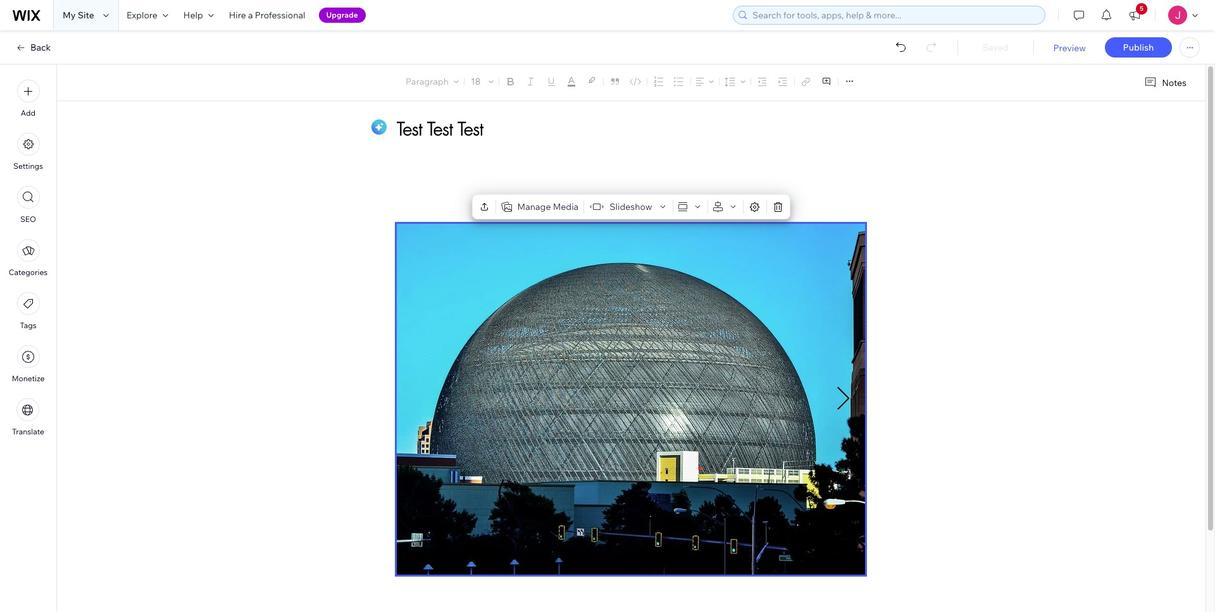 Task type: describe. For each thing, give the bounding box(es) containing it.
paragraph button
[[403, 73, 462, 91]]

categories
[[9, 268, 48, 277]]

media
[[553, 201, 579, 213]]

categories button
[[9, 239, 48, 277]]

tags
[[20, 321, 36, 330]]

monetize button
[[12, 346, 45, 384]]

notes
[[1163, 77, 1187, 88]]

preview
[[1054, 42, 1086, 54]]

my
[[63, 9, 76, 21]]

seo
[[20, 215, 36, 224]]

translate
[[12, 427, 44, 437]]

5
[[1140, 4, 1144, 13]]

add button
[[17, 80, 40, 118]]

manage
[[518, 201, 551, 213]]

monetize
[[12, 374, 45, 384]]

publish
[[1124, 42, 1154, 53]]

settings button
[[13, 133, 43, 171]]

settings
[[13, 161, 43, 171]]

notes button
[[1140, 74, 1191, 91]]

hire
[[229, 9, 246, 21]]

help button
[[176, 0, 221, 30]]

help
[[184, 9, 203, 21]]

back
[[30, 42, 51, 53]]

seo button
[[17, 186, 40, 224]]

manage media button
[[499, 198, 581, 216]]

upgrade
[[326, 10, 358, 20]]



Task type: vqa. For each thing, say whether or not it's contained in the screenshot.
"app"
no



Task type: locate. For each thing, give the bounding box(es) containing it.
preview button
[[1054, 42, 1086, 54]]

menu
[[0, 72, 56, 444]]

site
[[78, 9, 94, 21]]

manage media
[[518, 201, 579, 213]]

slideshow button
[[587, 198, 670, 216]]

upgrade button
[[319, 8, 366, 23]]

a
[[248, 9, 253, 21]]

back button
[[15, 42, 51, 53]]

hire a professional
[[229, 9, 305, 21]]

5 button
[[1121, 0, 1149, 30]]

hire a professional link
[[221, 0, 313, 30]]

publish button
[[1105, 37, 1173, 58]]

explore
[[127, 9, 158, 21]]

Search for tools, apps, help & more... field
[[749, 6, 1041, 24]]

my site
[[63, 9, 94, 21]]

Add a Catchy Title text field
[[397, 117, 851, 141]]

add
[[21, 108, 36, 118]]

menu containing add
[[0, 72, 56, 444]]

professional
[[255, 9, 305, 21]]

slideshow
[[610, 201, 652, 213]]

paragraph
[[406, 76, 449, 87]]

tags button
[[17, 293, 40, 330]]

translate button
[[12, 399, 44, 437]]



